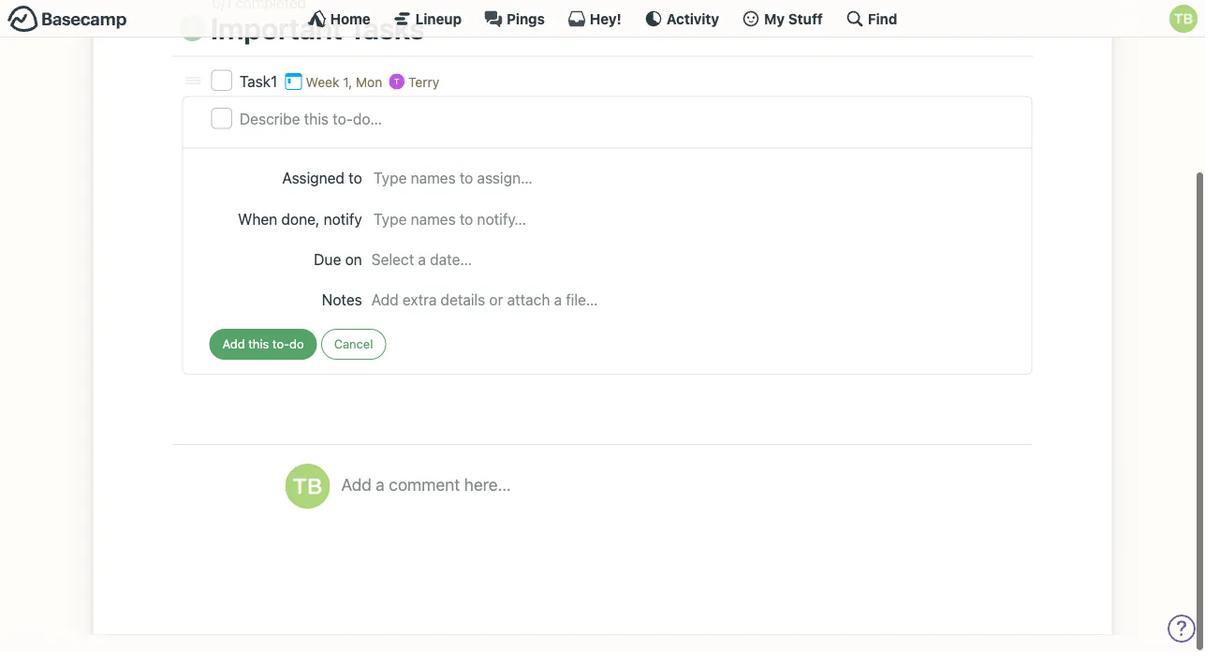 Task type: vqa. For each thing, say whether or not it's contained in the screenshot.
TITLE AT ROGUE ENTERPRISES text field
no



Task type: describe. For each thing, give the bounding box(es) containing it.
week 1, mon
[[306, 91, 383, 107]]

week
[[306, 91, 340, 107]]

hey!
[[590, 10, 622, 27]]

When done, notify text field
[[372, 223, 1006, 248]]

To-do name text field
[[240, 125, 1019, 148]]

switch accounts image
[[7, 5, 127, 34]]

Due on text field
[[372, 265, 1006, 288]]

pings button
[[485, 9, 545, 28]]

main element
[[0, 0, 1206, 37]]

0/1 completed
[[212, 11, 306, 29]]

add a comment here… button
[[342, 481, 1014, 565]]

when done, notify
[[238, 227, 362, 245]]

mon
[[356, 91, 383, 107]]

home
[[330, 10, 371, 27]]

task1 link
[[240, 89, 278, 107]]

pings
[[507, 10, 545, 27]]

0/1
[[212, 11, 232, 29]]

tasks
[[349, 28, 425, 63]]

my stuff button
[[742, 9, 824, 28]]

find
[[869, 10, 898, 27]]

week 1, mon link
[[284, 91, 383, 107]]

assigned
[[282, 187, 345, 204]]

tim burton image inside main element
[[1170, 5, 1198, 33]]

stuff
[[789, 10, 824, 27]]

when
[[238, 227, 278, 245]]

due on
[[314, 267, 362, 285]]

comment
[[389, 492, 460, 512]]

activity link
[[645, 9, 720, 28]]

lineup
[[416, 10, 462, 27]]



Task type: locate. For each thing, give the bounding box(es) containing it.
home link
[[308, 9, 371, 28]]

on
[[345, 267, 362, 285]]

1,
[[343, 91, 353, 107]]

terry link
[[409, 91, 440, 107]]

important tasks
[[211, 28, 425, 63]]

important tasks link
[[211, 28, 425, 63]]

notify
[[324, 227, 362, 245]]

task1
[[240, 89, 278, 107]]

tim burton image
[[1170, 5, 1198, 33], [285, 481, 330, 526]]

Assigned to text field
[[372, 183, 1006, 208]]

to
[[349, 187, 362, 204]]

due
[[314, 267, 341, 285]]

0 horizontal spatial tim burton image
[[285, 481, 330, 526]]

add
[[342, 492, 372, 512]]

completed
[[235, 11, 306, 29]]

a
[[376, 492, 385, 512]]

my stuff
[[765, 10, 824, 27]]

important
[[211, 28, 343, 63]]

terry image
[[389, 91, 405, 107]]

hey! button
[[568, 9, 622, 28]]

find button
[[846, 9, 898, 28]]

1 vertical spatial tim burton image
[[285, 481, 330, 526]]

assigned to
[[282, 187, 362, 204]]

None submit
[[209, 346, 317, 377]]

Notes text field
[[372, 306, 1006, 328]]

0 vertical spatial tim burton image
[[1170, 5, 1198, 33]]

cancel button
[[321, 346, 386, 377]]

lineup link
[[393, 9, 462, 28]]

0/1 completed link
[[212, 11, 306, 29]]

cancel
[[334, 354, 373, 368]]

1 horizontal spatial tim burton image
[[1170, 5, 1198, 33]]

terry
[[409, 91, 440, 107]]

notes
[[322, 308, 362, 326]]

add a comment here…
[[342, 492, 511, 512]]

my
[[765, 10, 785, 27]]

activity
[[667, 10, 720, 27]]

here…
[[465, 492, 511, 512]]

done,
[[282, 227, 320, 245]]



